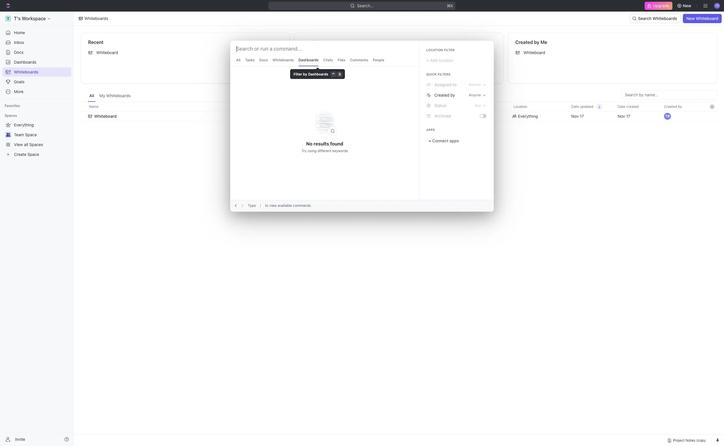 Task type: describe. For each thing, give the bounding box(es) containing it.
inbox
[[14, 40, 24, 45]]

my whiteboards
[[99, 93, 131, 98]]

0 vertical spatial all
[[236, 58, 241, 62]]

me
[[541, 40, 547, 45]]

apps
[[450, 139, 459, 143]]

dashboards link
[[2, 58, 71, 67]]

dashboards inside sidebar 'navigation'
[[14, 60, 36, 65]]

status
[[434, 103, 446, 108]]

home
[[14, 30, 25, 35]]

everything
[[518, 114, 538, 119]]

different
[[317, 149, 331, 153]]

whiteboards left will
[[388, 73, 409, 78]]

whiteboards up recent
[[84, 16, 108, 21]]

search
[[638, 16, 651, 21]]

to view available commands
[[265, 204, 311, 208]]

docs link
[[2, 48, 71, 57]]

location filter
[[426, 48, 455, 52]]

filter
[[444, 48, 455, 52]]

Search by name... text field
[[625, 91, 714, 99]]

type
[[248, 204, 256, 208]]

2 nov 17 from the left
[[618, 114, 630, 119]]

filters
[[438, 72, 450, 76]]

1 horizontal spatial dashboards
[[298, 58, 319, 62]]

search whiteboards
[[638, 16, 677, 21]]

date for date updated
[[571, 104, 579, 109]]

1 horizontal spatial favorites
[[302, 40, 322, 45]]

commands
[[293, 204, 311, 208]]

favorites button
[[2, 103, 22, 110]]

0 vertical spatial created by
[[434, 93, 455, 98]]

quick
[[426, 72, 437, 76]]

1 nov 17 from the left
[[571, 114, 584, 119]]

any
[[475, 103, 481, 108]]

2 17 from the left
[[626, 114, 630, 119]]

available
[[278, 204, 292, 208]]

no
[[306, 141, 312, 147]]

location for location
[[513, 104, 527, 109]]

tree inside sidebar 'navigation'
[[2, 121, 71, 159]]

row containing name
[[81, 102, 717, 112]]

1 17 from the left
[[580, 114, 584, 119]]

1 vertical spatial created
[[434, 93, 449, 98]]

search whiteboards button
[[630, 14, 681, 23]]

search...
[[357, 3, 374, 8]]

date updated button
[[568, 102, 602, 111]]

2 horizontal spatial created
[[664, 104, 677, 109]]

1 horizontal spatial created
[[515, 40, 533, 45]]

new button
[[675, 1, 695, 10]]

favorites inside favorites 'button'
[[5, 104, 20, 108]]

new whiteboard
[[686, 16, 718, 21]]

whiteboard button
[[84, 111, 506, 122]]

updated
[[580, 104, 594, 109]]

tasks
[[245, 58, 255, 62]]

goals
[[14, 79, 25, 84]]

sidebar navigation
[[0, 12, 74, 447]]

assigned
[[434, 82, 452, 87]]

all button
[[88, 90, 96, 102]]

di5zx image for created
[[426, 93, 431, 98]]

docs inside sidebar 'navigation'
[[14, 50, 23, 55]]

files
[[338, 58, 345, 62]]

comments
[[350, 58, 368, 62]]



Task type: locate. For each thing, give the bounding box(es) containing it.
0 horizontal spatial favorites
[[5, 104, 20, 108]]

0 horizontal spatial dashboards
[[14, 60, 36, 65]]

1 vertical spatial new
[[686, 16, 695, 21]]

17 down date created button at the right of page
[[626, 114, 630, 119]]

to
[[453, 82, 456, 87], [265, 204, 268, 208]]

by left the me at the top right of the page
[[534, 40, 539, 45]]

/
[[260, 204, 261, 208]]

3 di5zx image from the top
[[426, 103, 431, 108]]

1 date from the left
[[571, 104, 579, 109]]

0 vertical spatial favorites
[[302, 40, 322, 45]]

whiteboard link
[[86, 48, 285, 57], [513, 48, 712, 57]]

my whiteboards button
[[98, 90, 132, 102]]

all left the 'tasks'
[[236, 58, 241, 62]]

date created button
[[614, 102, 642, 111]]

date
[[571, 104, 579, 109], [618, 104, 625, 109]]

created
[[515, 40, 533, 45], [434, 93, 449, 98], [664, 104, 677, 109]]

whiteboard
[[696, 16, 718, 21], [96, 50, 118, 55], [523, 50, 545, 55], [94, 114, 117, 119]]

1 vertical spatial by
[[450, 93, 455, 98]]

new for new
[[683, 3, 691, 8]]

0 horizontal spatial created by
[[434, 93, 455, 98]]

1 row from the top
[[81, 102, 717, 112]]

tab list
[[88, 90, 132, 102]]

recent
[[88, 40, 103, 45]]

Search or run a command… text field
[[236, 46, 308, 52]]

2 vertical spatial created
[[664, 104, 677, 109]]

0 horizontal spatial location
[[426, 48, 443, 52]]

by inside row
[[678, 104, 682, 109]]

1 horizontal spatial by
[[534, 40, 539, 45]]

my
[[99, 93, 105, 98]]

0 horizontal spatial nov 17
[[571, 114, 584, 119]]

all left the my
[[89, 93, 94, 98]]

whiteboards right the my
[[106, 93, 131, 98]]

will
[[410, 73, 415, 78]]

2 date from the left
[[618, 104, 625, 109]]

new for new whiteboard
[[686, 16, 695, 21]]

created left the me at the top right of the page
[[515, 40, 533, 45]]

1 horizontal spatial all
[[236, 58, 241, 62]]

inbox link
[[2, 38, 71, 47]]

date for date created
[[618, 104, 625, 109]]

0 vertical spatial to
[[453, 82, 456, 87]]

spaces
[[5, 114, 17, 118]]

whiteboards inside whiteboards link
[[14, 70, 38, 74]]

2 horizontal spatial by
[[678, 104, 682, 109]]

1 horizontal spatial location
[[513, 104, 527, 109]]

+ connect apps
[[429, 139, 459, 143]]

view
[[269, 204, 277, 208]]

invite
[[15, 438, 25, 442]]

cell
[[707, 111, 717, 122]]

1 vertical spatial to
[[265, 204, 268, 208]]

1 vertical spatial anyone
[[469, 93, 481, 97]]

docs
[[14, 50, 23, 55], [259, 58, 268, 62]]

row containing whiteboard
[[81, 111, 717, 122]]

date created
[[618, 104, 639, 109]]

apps
[[426, 128, 435, 132]]

1 horizontal spatial nov
[[618, 114, 625, 119]]

1 nov from the left
[[571, 114, 579, 119]]

date left "updated"
[[571, 104, 579, 109]]

whiteboards inside search whiteboards button
[[653, 16, 677, 21]]

0 horizontal spatial by
[[450, 93, 455, 98]]

1 vertical spatial docs
[[259, 58, 268, 62]]

0 vertical spatial anyone
[[469, 83, 481, 87]]

quick filters
[[426, 72, 450, 76]]

+
[[429, 139, 431, 143]]

0 horizontal spatial docs
[[14, 50, 23, 55]]

found
[[330, 141, 343, 147]]

tyler black, , element
[[664, 113, 671, 120]]

1 horizontal spatial docs
[[259, 58, 268, 62]]

nov 17
[[571, 114, 584, 119], [618, 114, 630, 119]]

date updated
[[571, 104, 594, 109]]

nov
[[571, 114, 579, 119], [618, 114, 625, 119]]

keywords
[[332, 149, 348, 153]]

location inside row
[[513, 104, 527, 109]]

by down the search by name... text field
[[678, 104, 682, 109]]

home link
[[2, 28, 71, 37]]

17 down date updated
[[580, 114, 584, 119]]

table containing whiteboard
[[81, 102, 717, 122]]

created down assigned
[[434, 93, 449, 98]]

tab list containing all
[[88, 90, 132, 102]]

whiteboards
[[84, 16, 108, 21], [653, 16, 677, 21], [272, 58, 294, 62], [14, 70, 38, 74], [388, 73, 409, 78], [106, 93, 131, 98]]

whiteboards down upgrade
[[653, 16, 677, 21]]

created by me
[[515, 40, 547, 45]]

created up the tb
[[664, 104, 677, 109]]

date left created at top right
[[618, 104, 625, 109]]

1 horizontal spatial nov 17
[[618, 114, 630, 119]]

created
[[626, 104, 639, 109]]

location for location filter
[[426, 48, 443, 52]]

to right assigned
[[453, 82, 456, 87]]

created by up the tb
[[664, 104, 682, 109]]

cell inside row
[[707, 111, 717, 122]]

whiteboard link for created by me
[[513, 48, 712, 57]]

2 anyone from the top
[[469, 93, 481, 97]]

2 vertical spatial di5zx image
[[426, 103, 431, 108]]

anyone for assigned to
[[469, 83, 481, 87]]

2 row from the top
[[81, 111, 717, 122]]

1 vertical spatial all
[[89, 93, 94, 98]]

0 horizontal spatial whiteboard link
[[86, 48, 285, 57]]

favorites
[[302, 40, 322, 45], [5, 104, 20, 108]]

17
[[580, 114, 584, 119], [626, 114, 630, 119]]

1 anyone from the top
[[469, 83, 481, 87]]

created by down assigned to
[[434, 93, 455, 98]]

location up everything
[[513, 104, 527, 109]]

whiteboards up the goals
[[14, 70, 38, 74]]

0 vertical spatial created
[[515, 40, 533, 45]]

name
[[89, 104, 99, 109]]

whiteboards link
[[2, 68, 71, 77]]

⌘k
[[447, 3, 453, 8]]

by down assigned to
[[450, 93, 455, 98]]

1 vertical spatial location
[[513, 104, 527, 109]]

by
[[534, 40, 539, 45], [450, 93, 455, 98], [678, 104, 682, 109]]

1 vertical spatial di5zx image
[[426, 93, 431, 98]]

results
[[314, 141, 329, 147]]

whiteboards inside 'my whiteboards' button
[[106, 93, 131, 98]]

1 horizontal spatial whiteboard link
[[513, 48, 712, 57]]

2 di5zx image from the top
[[426, 93, 431, 98]]

dashboards left chats
[[298, 58, 319, 62]]

1 whiteboard link from the left
[[86, 48, 285, 57]]

new whiteboard button
[[683, 14, 722, 23]]

created by
[[434, 93, 455, 98], [664, 104, 682, 109]]

0 horizontal spatial date
[[571, 104, 579, 109]]

1 horizontal spatial 17
[[626, 114, 630, 119]]

location left filter
[[426, 48, 443, 52]]

chats
[[323, 58, 333, 62]]

nov 17 down date created button at the right of page
[[618, 114, 630, 119]]

1 horizontal spatial created by
[[664, 104, 682, 109]]

0 horizontal spatial to
[[265, 204, 268, 208]]

new up "new whiteboard"
[[683, 3, 691, 8]]

new
[[683, 3, 691, 8], [686, 16, 695, 21]]

docs down inbox
[[14, 50, 23, 55]]

1 horizontal spatial to
[[453, 82, 456, 87]]

here.
[[426, 73, 434, 78]]

htbmo image
[[426, 114, 431, 119]]

all inside button
[[89, 93, 94, 98]]

favorited
[[372, 73, 387, 78]]

0 horizontal spatial nov
[[571, 114, 579, 119]]

di5zx image for assigned
[[426, 83, 431, 87]]

anyone
[[469, 83, 481, 87], [469, 93, 481, 97]]

0 vertical spatial di5zx image
[[426, 83, 431, 87]]

2 nov from the left
[[618, 114, 625, 119]]

docs right the 'tasks'
[[259, 58, 268, 62]]

row
[[81, 102, 717, 112], [81, 111, 717, 122]]

0 horizontal spatial created
[[434, 93, 449, 98]]

anyone for created by
[[469, 93, 481, 97]]

archived
[[434, 114, 451, 119]]

using
[[308, 149, 317, 153]]

people
[[373, 58, 384, 62]]

2 whiteboard link from the left
[[513, 48, 712, 57]]

0 vertical spatial docs
[[14, 50, 23, 55]]

to right /
[[265, 204, 268, 208]]

no results found try using different keywords
[[301, 141, 348, 153]]

0 vertical spatial new
[[683, 3, 691, 8]]

no favorited whiteboards image
[[387, 50, 411, 73]]

tree
[[2, 121, 71, 159]]

table
[[81, 102, 717, 122]]

nov down date created button at the right of page
[[618, 114, 625, 119]]

show
[[416, 73, 425, 78]]

1 vertical spatial favorites
[[5, 104, 20, 108]]

try
[[301, 149, 307, 153]]

1 di5zx image from the top
[[426, 83, 431, 87]]

new down new button
[[686, 16, 695, 21]]

nov 17 down date updated
[[571, 114, 584, 119]]

location
[[426, 48, 443, 52], [513, 104, 527, 109]]

goals link
[[2, 77, 71, 87]]

dashboards
[[298, 58, 319, 62], [14, 60, 36, 65]]

whiteboard inside row
[[94, 114, 117, 119]]

nov down date updated
[[571, 114, 579, 119]]

connect
[[432, 139, 448, 143]]

whiteboards down search or run a command… text field
[[272, 58, 294, 62]]

whiteboard link for recent
[[86, 48, 285, 57]]

1 vertical spatial created by
[[664, 104, 682, 109]]

0 vertical spatial by
[[534, 40, 539, 45]]

upgrade
[[653, 3, 669, 8]]

upgrade link
[[645, 2, 672, 10]]

your favorited whiteboards will show here.
[[364, 73, 434, 78]]

your
[[364, 73, 371, 78]]

tb
[[665, 114, 670, 119]]

1 horizontal spatial date
[[618, 104, 625, 109]]

2 vertical spatial by
[[678, 104, 682, 109]]

0 horizontal spatial all
[[89, 93, 94, 98]]

assigned to
[[434, 82, 456, 87]]

di5zx image
[[426, 83, 431, 87], [426, 93, 431, 98], [426, 103, 431, 108]]

0 vertical spatial location
[[426, 48, 443, 52]]

all
[[236, 58, 241, 62], [89, 93, 94, 98]]

created by inside row
[[664, 104, 682, 109]]

dashboards down the docs link
[[14, 60, 36, 65]]

0 horizontal spatial 17
[[580, 114, 584, 119]]



Task type: vqa. For each thing, say whether or not it's contained in the screenshot.
the rightmost dashboards
yes



